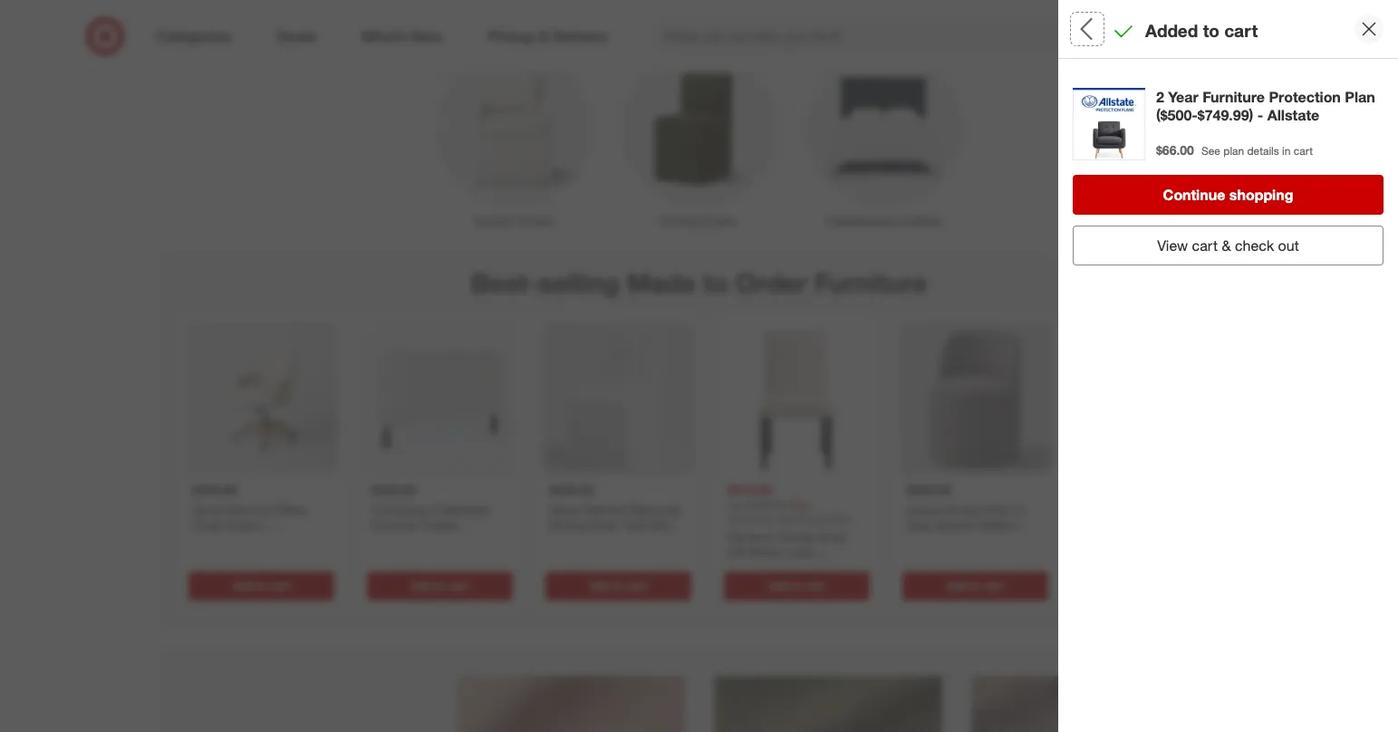 Task type: locate. For each thing, give the bounding box(es) containing it.
added inside dialog
[[1146, 20, 1199, 41]]

cream right color
[[1116, 242, 1162, 260]]

color
[[1073, 242, 1108, 260]]

chairs inside accent chairs 'link'
[[518, 213, 554, 229]]

1 vertical spatial fully
[[1262, 138, 1293, 156]]

0 vertical spatial cream
[[1175, 175, 1221, 193]]

0 vertical spatial in
[[1283, 144, 1291, 158]]

& left check
[[1222, 237, 1231, 255]]

dialog
[[1059, 0, 1399, 732]]

added to cart dialog
[[1059, 0, 1399, 732]]

view cart & check out
[[1158, 237, 1300, 255]]

headboards
[[827, 213, 897, 229]]

2 vertical spatial cream
[[225, 517, 263, 533]]

cream for twin encino fully upholstered headboard cream linen - threshold™ designed with studio mcgee
[[1175, 175, 1221, 193]]

- inside the 2 year furniture protection plan ($500-$749.99) - allstate
[[1258, 106, 1264, 124]]

to inside added to cart dialog
[[1203, 20, 1220, 41]]

1 vertical spatial &
[[1222, 237, 1231, 255]]

encino fully upholstered headboard - threshold™ designed with studio mcgee threshold designed w/studio mcgee
[[1233, 73, 1378, 194]]

0 vertical spatial furniture
[[1203, 88, 1265, 106]]

encino down $749.99)
[[1210, 138, 1258, 156]]

accent
[[474, 213, 514, 229]]

studio down 'monica'
[[219, 549, 255, 564]]

2 vertical spatial in
[[1016, 501, 1025, 517]]

chair inside $250.00 samy skirted slipcover dining chair twill white - threshold™
[[588, 517, 618, 533]]

chair down santa
[[192, 517, 222, 533]]

0 vertical spatial encino
[[1233, 73, 1280, 92]]

added to cart
[[1146, 20, 1258, 41], [1146, 20, 1258, 41]]

fully inside the twin encino fully upholstered headboard cream linen - threshold™ designed with studio mcgee
[[1262, 138, 1293, 156]]

encino fully upholstered headboard - threshold™ designed with studio mcgee link
[[1233, 73, 1384, 164]]

0 horizontal spatial chairs
[[518, 213, 554, 229]]

1 vertical spatial cream
[[1116, 242, 1162, 260]]

chairs up best-selling made to order furniture
[[701, 213, 737, 229]]

0 vertical spatial studio
[[1266, 146, 1311, 164]]

jessa dining chair in gray boucle milano elephant - threshold™ image
[[899, 322, 1052, 475]]

5 add to cart button from the left
[[902, 571, 1048, 600]]

2 vertical spatial studio
[[219, 549, 255, 564]]

0 vertical spatial upholstered
[[1233, 92, 1317, 110]]

5 add from the left
[[946, 579, 967, 592]]

to
[[1203, 20, 1220, 41], [1203, 20, 1220, 41], [703, 267, 729, 300], [256, 579, 266, 592], [434, 579, 445, 592], [613, 579, 623, 592], [791, 579, 802, 592], [970, 579, 980, 592]]

in for $320.00 jessa dining chair in gray boucle milano elephant - threshold™
[[1016, 501, 1025, 517]]

designed down office
[[258, 533, 311, 549]]

-
[[1258, 106, 1264, 124], [1313, 110, 1319, 128], [1267, 175, 1273, 193], [267, 517, 272, 533], [549, 533, 554, 549], [960, 533, 964, 549], [819, 545, 824, 560]]

fully up allstate
[[1284, 73, 1316, 92]]

details
[[1248, 144, 1280, 158]]

chairs right accent
[[518, 213, 554, 229]]

$216.00
[[727, 482, 772, 497]]

0 vertical spatial &
[[901, 213, 909, 229]]

furniture down headboards
[[815, 267, 928, 300]]

encino inside the twin encino fully upholstered headboard cream linen - threshold™ designed with studio mcgee
[[1210, 138, 1258, 156]]

threshold™ inside encino fully upholstered headboard - threshold™ designed with studio mcgee threshold designed w/studio mcgee
[[1233, 128, 1310, 146]]

add to cart button for samy skirted slipcover dining chair twill white - threshold™
[[545, 571, 691, 600]]

0 vertical spatial fully
[[1284, 73, 1316, 92]]

slipcover
[[629, 501, 682, 517]]

parsons dining chair off white linen - skyline furniture
[[727, 529, 847, 576]]

jessa
[[906, 501, 939, 517]]

linen inside the twin encino fully upholstered headboard cream linen - threshold™ designed with studio mcgee
[[1225, 175, 1263, 193]]

santa monica office chair cream - threshold™ designed with studio mcgee image
[[184, 322, 338, 475]]

add to cart button
[[188, 571, 334, 600], [367, 571, 513, 600], [545, 571, 691, 600], [724, 571, 870, 600], [902, 571, 1048, 600]]

plan
[[1224, 144, 1245, 158]]

headboards & beds link
[[792, 46, 977, 231]]

2 add from the left
[[410, 579, 431, 592]]

designed up w/studio
[[1314, 128, 1378, 146]]

dining inside $250.00 samy skirted slipcover dining chair twill white - threshold™
[[549, 517, 585, 533]]

add
[[232, 579, 253, 592], [410, 579, 431, 592], [589, 579, 610, 592], [768, 579, 788, 592], [946, 579, 967, 592]]

skirted
[[584, 501, 625, 517]]

add to cart button for santa monica office chair cream - threshold™ designed with studio mcgee
[[188, 571, 334, 600]]

- inside parsons dining chair off white linen - skyline furniture
[[819, 545, 824, 560]]

designed
[[1314, 128, 1378, 146], [1284, 165, 1329, 179], [1175, 193, 1238, 211], [258, 533, 311, 549]]

0 horizontal spatial white
[[649, 517, 682, 533]]

add to cart for samy skirted slipcover dining chair twill white - threshold™
[[589, 579, 647, 592]]

studio up out on the top right of the page
[[1275, 193, 1320, 211]]

mcgee up w/studio
[[1315, 146, 1364, 164]]

ships
[[1175, 244, 1211, 263]]

fully
[[1284, 73, 1316, 92], [1262, 138, 1293, 156]]

in inside $320.00 jessa dining chair in gray boucle milano elephant - threshold™
[[1016, 501, 1025, 517]]

1 vertical spatial linen
[[1166, 242, 1204, 260]]

fully up threshold
[[1262, 138, 1293, 156]]

chair right parsons
[[816, 529, 847, 544]]

in up milano
[[1016, 501, 1025, 517]]

shipping
[[1110, 73, 1181, 94]]

&
[[901, 213, 909, 229], [1222, 237, 1231, 255]]

3 add from the left
[[589, 579, 610, 592]]

wed,
[[1161, 98, 1189, 113]]

studio
[[1266, 146, 1311, 164], [1275, 193, 1320, 211], [219, 549, 255, 564]]

in
[[1283, 144, 1291, 158], [1215, 244, 1227, 263], [1016, 501, 1025, 517]]

upholstered
[[1233, 92, 1317, 110], [1175, 156, 1259, 175]]

2 horizontal spatial cream
[[1175, 175, 1221, 193]]

$330.00
[[192, 482, 237, 497]]

with
[[1233, 146, 1262, 164], [1242, 193, 1271, 211], [192, 549, 215, 564]]

furniture right year
[[1203, 88, 1265, 106]]

0 vertical spatial headboard
[[1233, 110, 1309, 128]]

1 vertical spatial studio
[[1275, 193, 1320, 211]]

1 horizontal spatial &
[[1222, 237, 1231, 255]]

with inside the $330.00 santa monica office chair cream - threshold™ designed with studio mcgee
[[192, 549, 215, 564]]

continue shopping button
[[1073, 175, 1384, 215]]

encino up $749.99)
[[1233, 73, 1280, 92]]

dining up the made
[[661, 213, 697, 229]]

added to cart inside added to cart dialog
[[1146, 20, 1258, 41]]

1 vertical spatial in
[[1215, 244, 1227, 263]]

cream down 'monica'
[[225, 517, 263, 533]]

1 add to cart from the left
[[232, 579, 290, 592]]

chair inside parsons dining chair off white linen - skyline furniture
[[816, 529, 847, 544]]

- inside $250.00 samy skirted slipcover dining chair twill white - threshold™
[[549, 533, 554, 549]]

in right details
[[1283, 144, 1291, 158]]

1 horizontal spatial white
[[748, 545, 780, 560]]

0 vertical spatial linen
[[1225, 175, 1263, 193]]

1 add from the left
[[232, 579, 253, 592]]

0 horizontal spatial in
[[1016, 501, 1025, 517]]

color cream linen
[[1073, 242, 1204, 260]]

shopping
[[1230, 186, 1294, 204]]

dining down samy
[[549, 517, 585, 533]]

chair up milano
[[982, 501, 1012, 517]]

cream inside the twin encino fully upholstered headboard cream linen - threshold™ designed with studio mcgee
[[1175, 175, 1221, 193]]

in right ships at the top of page
[[1215, 244, 1227, 263]]

mcgee down continue
[[1175, 211, 1224, 229]]

cream inside choose options dialog
[[1116, 242, 1162, 260]]

5 add to cart from the left
[[946, 579, 1005, 592]]

choose options dialog
[[1059, 0, 1399, 732]]

search button
[[1092, 16, 1135, 60]]

cream inside the $330.00 santa monica office chair cream - threshold™ designed with studio mcgee
[[225, 517, 263, 533]]

1 vertical spatial white
[[748, 545, 780, 560]]

chair inside $320.00 jessa dining chair in gray boucle milano elephant - threshold™
[[982, 501, 1012, 517]]

white down parsons
[[748, 545, 780, 560]]

- inside the $330.00 santa monica office chair cream - threshold™ designed with studio mcgee
[[267, 517, 272, 533]]

1 horizontal spatial in
[[1215, 244, 1227, 263]]

1 vertical spatial with
[[1242, 193, 1271, 211]]

chairs for accent chairs
[[518, 213, 554, 229]]

$350.00 link
[[363, 322, 516, 568]]

with inside the twin encino fully upholstered headboard cream linen - threshold™ designed with studio mcgee
[[1242, 193, 1271, 211]]

1 horizontal spatial linen
[[1166, 242, 1204, 260]]

cream down see at the top of page
[[1175, 175, 1221, 193]]

added for shipping
[[1146, 20, 1199, 41]]

0 vertical spatial white
[[649, 517, 682, 533]]

white
[[649, 517, 682, 533], [748, 545, 780, 560]]

threshold™ inside $250.00 samy skirted slipcover dining chair twill white - threshold™
[[557, 533, 621, 549]]

add to cart for jessa dining chair in gray boucle milano elephant - threshold™
[[946, 579, 1005, 592]]

& inside added to cart dialog
[[1222, 237, 1231, 255]]

1 chairs from the left
[[518, 213, 554, 229]]

encino inside encino fully upholstered headboard - threshold™ designed with studio mcgee threshold designed w/studio mcgee
[[1233, 73, 1280, 92]]

upholstered inside encino fully upholstered headboard - threshold™ designed with studio mcgee threshold designed w/studio mcgee
[[1233, 92, 1317, 110]]

cart
[[1225, 20, 1258, 41], [1225, 20, 1258, 41], [1294, 144, 1314, 158], [1193, 237, 1218, 255], [269, 579, 290, 592], [448, 579, 469, 592], [626, 579, 647, 592], [805, 579, 826, 592], [983, 579, 1005, 592]]

chair
[[982, 501, 1012, 517], [192, 517, 222, 533], [588, 517, 618, 533], [816, 529, 847, 544]]

0 horizontal spatial cream
[[225, 517, 263, 533]]

2 chairs from the left
[[701, 213, 737, 229]]

add to cart for santa monica office chair cream - threshold™ designed with studio mcgee
[[232, 579, 290, 592]]

chair down skirted
[[588, 517, 618, 533]]

chairs inside dining chairs 'link'
[[701, 213, 737, 229]]

with inside encino fully upholstered headboard - threshold™ designed with studio mcgee threshold designed w/studio mcgee
[[1233, 146, 1262, 164]]

designed left w/studio
[[1284, 165, 1329, 179]]

gray
[[906, 517, 933, 533]]

2 horizontal spatial linen
[[1225, 175, 1263, 193]]

add for $250.00
[[589, 579, 610, 592]]

2 vertical spatial linen
[[784, 545, 815, 560]]

1 horizontal spatial cream
[[1116, 242, 1162, 260]]

options
[[1156, 16, 1230, 41]]

0 horizontal spatial &
[[901, 213, 909, 229]]

twin encino fully upholstered headboard cream linen - threshold™ designed with studio mcgee image
[[1073, 138, 1164, 229]]

chairs
[[518, 213, 554, 229], [701, 213, 737, 229]]

1 vertical spatial upholstered
[[1175, 156, 1259, 175]]

dining chairs
[[661, 213, 737, 229]]

dining down sale
[[777, 529, 813, 544]]

threshold™
[[1233, 128, 1310, 146], [1277, 175, 1354, 193], [192, 533, 255, 549], [557, 533, 621, 549], [968, 533, 1031, 549]]

out
[[1279, 237, 1300, 255]]

2 vertical spatial with
[[192, 549, 215, 564]]

0 vertical spatial with
[[1233, 146, 1262, 164]]

1 add to cart button from the left
[[188, 571, 334, 600]]

add to cart
[[232, 579, 290, 592], [410, 579, 469, 592], [589, 579, 647, 592], [768, 579, 826, 592], [946, 579, 1005, 592]]

search
[[1092, 29, 1135, 47]]

3 add to cart button from the left
[[545, 571, 691, 600]]

furniture
[[1203, 88, 1265, 106], [815, 267, 928, 300], [772, 560, 822, 576]]

1 horizontal spatial chairs
[[701, 213, 737, 229]]

3 add to cart from the left
[[589, 579, 647, 592]]

2 vertical spatial furniture
[[772, 560, 822, 576]]

& left beds
[[901, 213, 909, 229]]

upholstered inside the twin encino fully upholstered headboard cream linen - threshold™ designed with studio mcgee
[[1175, 156, 1259, 175]]

4 add to cart button from the left
[[724, 571, 870, 600]]

cream for $330.00 santa monica office chair cream - threshold™ designed with studio mcgee
[[225, 517, 263, 533]]

4 add from the left
[[768, 579, 788, 592]]

add for $350.00
[[410, 579, 431, 592]]

2 horizontal spatial in
[[1283, 144, 1291, 158]]

- inside $320.00 jessa dining chair in gray boucle milano elephant - threshold™
[[960, 533, 964, 549]]

added to cart inside 'dialog'
[[1146, 20, 1258, 41]]

added
[[1146, 20, 1199, 41], [1146, 20, 1199, 41]]

- inside encino fully upholstered headboard - threshold™ designed with studio mcgee threshold designed w/studio mcgee
[[1313, 110, 1319, 128]]

1 vertical spatial headboard
[[1263, 156, 1340, 175]]

1 vertical spatial encino
[[1210, 138, 1258, 156]]

mcgee
[[1315, 146, 1364, 164], [1233, 181, 1268, 194], [1175, 211, 1224, 229], [259, 549, 300, 564]]

cart inside view cart & check out link
[[1193, 237, 1218, 255]]

designed up view cart & check out link
[[1175, 193, 1238, 211]]

linen
[[1225, 175, 1263, 193], [1166, 242, 1204, 260], [784, 545, 815, 560]]

dining up boucle
[[942, 501, 978, 517]]

dialog containing added to cart
[[1059, 0, 1399, 732]]

dining
[[661, 213, 697, 229], [942, 501, 978, 517], [549, 517, 585, 533], [777, 529, 813, 544]]

furniture right skyline
[[772, 560, 822, 576]]

threshold™ inside the $330.00 santa monica office chair cream - threshold™ designed with studio mcgee
[[192, 533, 255, 549]]

4 add to cart from the left
[[768, 579, 826, 592]]

mcgee down office
[[259, 549, 300, 564]]

0 horizontal spatial linen
[[784, 545, 815, 560]]

What can we help you find? suggestions appear below search field
[[653, 16, 1105, 56]]

designed inside the twin encino fully upholstered headboard cream linen - threshold™ designed with studio mcgee
[[1175, 193, 1238, 211]]

white down slipcover
[[649, 517, 682, 533]]

in inside the $66.00 see plan details in cart
[[1283, 144, 1291, 158]]

threshold™ inside the twin encino fully upholstered headboard cream linen - threshold™ designed with studio mcgee
[[1277, 175, 1354, 193]]

studio up threshold
[[1266, 146, 1311, 164]]

2 year furniture protection plan ($500-$749.99) - allstate image
[[1073, 88, 1146, 160]]

choose
[[1073, 16, 1150, 41]]



Task type: describe. For each thing, give the bounding box(es) containing it.
continue shopping
[[1164, 186, 1294, 204]]

beds
[[912, 213, 942, 229]]

plan
[[1345, 88, 1376, 106]]

it
[[1134, 98, 1140, 113]]

add to cart button for jessa dining chair in gray boucle milano elephant - threshold™
[[902, 571, 1048, 600]]

ships in original packaging
[[1175, 244, 1349, 263]]

reg
[[727, 498, 743, 511]]

headboard inside the twin encino fully upholstered headboard cream linen - threshold™ designed with studio mcgee
[[1263, 156, 1340, 175]]

protection
[[1269, 88, 1341, 106]]

office
[[273, 501, 307, 517]]

get
[[1110, 98, 1130, 113]]

$600.00
[[1233, 207, 1284, 225]]

twin encino fully upholstered headboard cream linen - threshold™ designed with studio mcgee
[[1175, 138, 1354, 229]]

monica
[[228, 501, 270, 517]]

2
[[1157, 88, 1165, 106]]

$216.00 reg $240.00 sale
[[727, 482, 809, 511]]

check
[[1235, 237, 1275, 255]]

headboard inside encino fully upholstered headboard - threshold™ designed with studio mcgee threshold designed w/studio mcgee
[[1233, 110, 1309, 128]]

view
[[1158, 237, 1189, 255]]

headboards & beds
[[827, 213, 942, 229]]

w/studio
[[1332, 165, 1376, 179]]

add to cart button for parsons dining chair off white linen - skyline furniture
[[724, 571, 870, 600]]

year
[[1169, 88, 1199, 106]]

samy skirted slipcover dining chair twill white - threshold™ image
[[542, 322, 695, 475]]

$250.00 samy skirted slipcover dining chair twill white - threshold™
[[549, 482, 682, 549]]

added to cart for 2 year furniture protection plan ($500-$749.99) - allstate
[[1146, 20, 1258, 41]]

threshold
[[1233, 165, 1281, 179]]

made
[[627, 267, 696, 300]]

6
[[1219, 98, 1226, 113]]

elephant
[[906, 533, 956, 549]]

encino fully upholstered headboard - threshold™ designed with studio mcgee image
[[1073, 73, 1218, 218]]

choose options
[[1073, 16, 1230, 41]]

cart inside the $66.00 see plan details in cart
[[1294, 144, 1314, 158]]

twill
[[622, 517, 646, 533]]

accent chairs
[[474, 213, 554, 229]]

full/queen halecrest channel tufted headboard cream - threshold™ designed with studio mcgee image
[[363, 322, 516, 475]]

in for $66.00 see plan details in cart
[[1283, 144, 1291, 158]]

skyline
[[727, 560, 768, 576]]

add for $330.00
[[232, 579, 253, 592]]

linen inside parsons dining chair off white linen - skyline furniture
[[784, 545, 815, 560]]

dining inside $320.00 jessa dining chair in gray boucle milano elephant - threshold™
[[942, 501, 978, 517]]

studio inside encino fully upholstered headboard - threshold™ designed with studio mcgee threshold designed w/studio mcgee
[[1266, 146, 1311, 164]]

samy
[[549, 501, 581, 517]]

furniture inside parsons dining chair off white linen - skyline furniture
[[772, 560, 822, 576]]

1 vertical spatial furniture
[[815, 267, 928, 300]]

boucle
[[936, 517, 976, 533]]

dining chairs link
[[607, 46, 792, 231]]

$749.99)
[[1198, 106, 1254, 124]]

studio inside the $330.00 santa monica office chair cream - threshold™ designed with studio mcgee
[[219, 549, 255, 564]]

santa
[[192, 501, 225, 517]]

mcgee inside the twin encino fully upholstered headboard cream linen - threshold™ designed with studio mcgee
[[1175, 211, 1224, 229]]

mcgee inside the $330.00 santa monica office chair cream - threshold™ designed with studio mcgee
[[259, 549, 300, 564]]

white inside parsons dining chair off white linen - skyline furniture
[[748, 545, 780, 560]]

continue
[[1164, 186, 1226, 204]]

order
[[736, 267, 807, 300]]

white inside $250.00 samy skirted slipcover dining chair twill white - threshold™
[[649, 517, 682, 533]]

furniture inside the 2 year furniture protection plan ($500-$749.99) - allstate
[[1203, 88, 1265, 106]]

studio inside the twin encino fully upholstered headboard cream linen - threshold™ designed with studio mcgee
[[1275, 193, 1320, 211]]

$250.00
[[549, 482, 594, 497]]

best-
[[471, 267, 539, 300]]

sale
[[788, 498, 809, 511]]

dec
[[1193, 98, 1216, 113]]

$320.00 jessa dining chair in gray boucle milano elephant - threshold™
[[906, 482, 1031, 549]]

- inside the twin encino fully upholstered headboard cream linen - threshold™ designed with studio mcgee
[[1267, 175, 1273, 193]]

$66.00 see plan details in cart
[[1157, 142, 1314, 158]]

$66.00
[[1157, 142, 1195, 158]]

parsons dining chair off white linen - skyline furniture image
[[720, 322, 873, 475]]

add for $320.00
[[946, 579, 967, 592]]

$330.00 santa monica office chair cream - threshold™ designed with studio mcgee
[[192, 482, 311, 564]]

dining inside 'link'
[[661, 213, 697, 229]]

$240.00
[[746, 498, 785, 511]]

shipping get it by wed, dec 6
[[1110, 73, 1226, 113]]

selling
[[539, 267, 620, 300]]

mcgee down threshold
[[1233, 181, 1268, 194]]

designed inside the $330.00 santa monica office chair cream - threshold™ designed with studio mcgee
[[258, 533, 311, 549]]

twin
[[1175, 138, 1206, 156]]

added for 2 year furniture protection plan ($500-$749.99) - allstate
[[1146, 20, 1199, 41]]

fully inside encino fully upholstered headboard - threshold™ designed with studio mcgee threshold designed w/studio mcgee
[[1284, 73, 1316, 92]]

chair inside the $330.00 santa monica office chair cream - threshold™ designed with studio mcgee
[[192, 517, 222, 533]]

chairs for dining chairs
[[701, 213, 737, 229]]

2 add to cart from the left
[[410, 579, 469, 592]]

dining inside parsons dining chair off white linen - skyline furniture
[[777, 529, 813, 544]]

linen inside choose options dialog
[[1166, 242, 1204, 260]]

$320.00
[[906, 482, 951, 497]]

to inside 'dialog'
[[1203, 20, 1220, 41]]

parsons
[[727, 529, 773, 544]]

view cart & check out link
[[1073, 226, 1384, 266]]

threshold™ inside $320.00 jessa dining chair in gray boucle milano elephant - threshold™
[[968, 533, 1031, 549]]

best-selling made to order furniture
[[471, 267, 928, 300]]

packaging
[[1282, 244, 1349, 263]]

milano
[[979, 517, 1017, 533]]

2 add to cart button from the left
[[367, 571, 513, 600]]

see
[[1202, 144, 1221, 158]]

($500-
[[1157, 106, 1198, 124]]

2 year furniture protection plan ($500-$749.99) - allstate
[[1157, 88, 1376, 124]]

add to cart for parsons dining chair off white linen - skyline furniture
[[768, 579, 826, 592]]

carousel region
[[155, 252, 1243, 647]]

off
[[727, 545, 744, 560]]

original
[[1231, 244, 1278, 263]]

added to cart for shipping
[[1146, 20, 1258, 41]]

allstate
[[1268, 106, 1320, 124]]

accent chairs link
[[422, 46, 607, 231]]

by
[[1144, 98, 1158, 113]]

$350.00
[[370, 482, 415, 497]]



Task type: vqa. For each thing, say whether or not it's contained in the screenshot.
Get
yes



